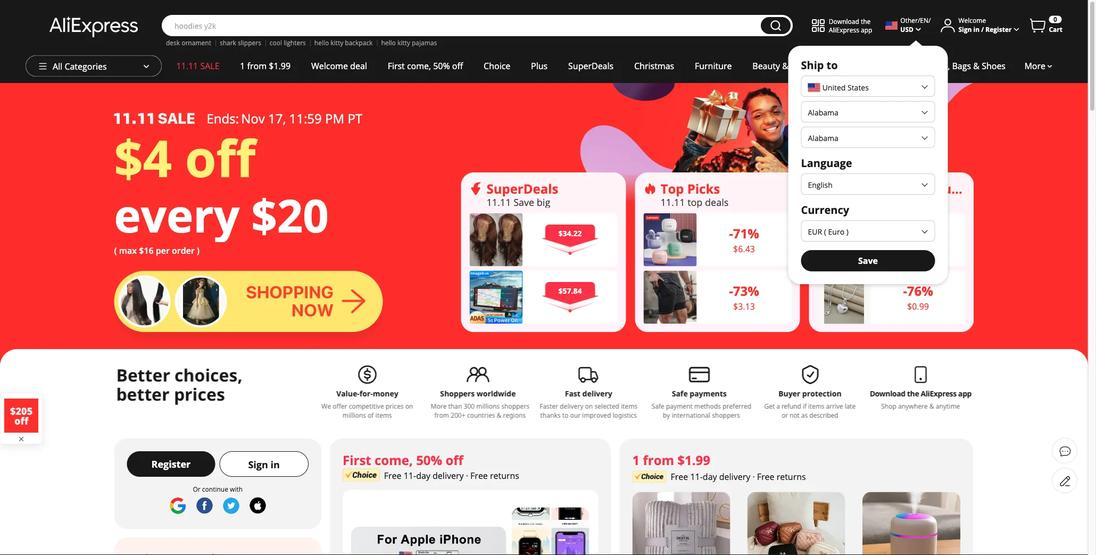 Task type: vqa. For each thing, say whether or not it's contained in the screenshot.
Sign in / Register
yes



Task type: locate. For each thing, give the bounding box(es) containing it.
0 horizontal spatial kitty
[[331, 38, 343, 47]]

1 vertical spatial )
[[197, 245, 200, 256]]

2 icon image from the left
[[644, 182, 657, 195]]

11.11
[[176, 60, 198, 72], [487, 196, 511, 209], [661, 196, 685, 209]]

None button
[[761, 17, 791, 34]]

0 horizontal spatial in
[[271, 458, 280, 471]]

2 horizontal spatial 11.11
[[661, 196, 685, 209]]

backpack
[[345, 38, 373, 47]]

11.11 left top
[[661, 196, 685, 209]]

0 vertical spatial from
[[247, 60, 267, 72]]

0 horizontal spatial 1 from $1.99
[[240, 60, 291, 72]]

product image image for -76%
[[825, 271, 865, 324]]

0 horizontal spatial /
[[929, 16, 931, 25]]

11.11 for top picks
[[661, 196, 685, 209]]

0 horizontal spatial welcome
[[311, 60, 348, 72]]

0 vertical spatial superdeals
[[569, 60, 614, 72]]

lighters
[[284, 38, 306, 47]]

11.11 sale link
[[166, 55, 230, 77]]

1 vertical spatial from
[[643, 451, 675, 469]]

0 vertical spatial 1
[[240, 60, 245, 72]]

0 horizontal spatial (
[[114, 245, 117, 256]]

1 horizontal spatial sign
[[959, 25, 972, 33]]

0 horizontal spatial day
[[416, 470, 431, 481]]

ends:
[[207, 110, 239, 127]]

usb cool mist sprayer portable 300ml electric air humidifier aroma oil diffuser with colorful night light for home car image
[[863, 492, 961, 555]]

1 vertical spatial in
[[271, 458, 280, 471]]

hello for hello kitty pajamas
[[381, 38, 396, 47]]

0 horizontal spatial &
[[783, 60, 789, 72]]

& right the toys
[[858, 60, 865, 72]]

/
[[929, 16, 931, 25], [982, 25, 984, 33]]

0 horizontal spatial icon image
[[470, 182, 483, 195]]

day
[[416, 470, 431, 481], [703, 471, 717, 483]]

1 vertical spatial superdeals
[[487, 180, 559, 197]]

1 horizontal spatial $1.99
[[678, 451, 711, 469]]

$1.99 inside "link"
[[269, 60, 291, 72]]

picks
[[688, 180, 720, 197]]

save
[[514, 196, 535, 209], [859, 255, 878, 266]]

1 horizontal spatial welcome
[[959, 16, 987, 25]]

0 horizontal spatial delivery
[[433, 470, 464, 481]]

0 vertical spatial )
[[847, 227, 849, 237]]

- for 76%
[[903, 282, 908, 300]]

·
[[466, 470, 468, 481], [753, 471, 755, 483]]

0 vertical spatial welcome
[[959, 16, 987, 25]]

/ for in
[[982, 25, 984, 33]]

0 vertical spatial sign
[[959, 25, 972, 33]]

beauty & health
[[753, 60, 817, 72]]

download the aliexpress app
[[829, 17, 873, 34]]

0 vertical spatial save
[[514, 196, 535, 209]]

- inside -73% $3.13
[[729, 282, 733, 300]]

app
[[861, 25, 873, 34]]

0 horizontal spatial sign
[[248, 458, 268, 471]]

to for up
[[850, 196, 859, 209]]

first inside first come, 50% off link
[[388, 60, 405, 72]]

11-
[[404, 470, 416, 481], [691, 471, 703, 483]]

1 horizontal spatial icon image
[[644, 182, 657, 195]]

more
[[1025, 60, 1046, 72]]

returns
[[490, 470, 520, 481], [777, 471, 806, 483]]

/ right other/
[[929, 16, 931, 25]]

free 11-day delivery · free returns
[[384, 470, 520, 481], [671, 471, 806, 483]]

(
[[824, 227, 827, 237], [114, 245, 117, 256]]

0 vertical spatial register
[[986, 25, 1012, 33]]

0 horizontal spatial hello
[[315, 38, 329, 47]]

1 horizontal spatial kitty
[[398, 38, 410, 47]]

1 vertical spatial to
[[850, 196, 859, 209]]

1 horizontal spatial first
[[388, 60, 405, 72]]

/ up shoes
[[982, 25, 984, 33]]

plus
[[531, 60, 548, 72]]

1 vertical spatial 1 from $1.99
[[633, 451, 711, 469]]

welcome for welcome
[[959, 16, 987, 25]]

11- up 70x100cm milk velvet blanket, bed sheet, blanket, single dormitory, student coral velvet air conditioning, nap blanket, sofa image
[[691, 471, 703, 483]]

desk ornament
[[166, 38, 211, 47]]

0 vertical spatial (
[[824, 227, 827, 237]]

welcome deal
[[311, 60, 367, 72]]

- for 63%
[[903, 225, 908, 242]]

0 vertical spatial first
[[388, 60, 405, 72]]

icon image for confident youthful styles
[[818, 182, 831, 195]]

- inside the -63% $26.08
[[903, 225, 908, 242]]

11.11 left big
[[487, 196, 511, 209]]

luggage,
[[915, 60, 950, 72]]

1 vertical spatial welcome
[[311, 60, 348, 72]]

$0.99
[[908, 301, 929, 312]]

0 vertical spatial to
[[827, 57, 838, 72]]

- for 73%
[[729, 282, 733, 300]]

1 horizontal spatial in
[[974, 25, 980, 33]]

1 horizontal spatial day
[[703, 471, 717, 483]]

2 & from the left
[[858, 60, 865, 72]]

to right up
[[850, 196, 859, 209]]

icon image for top picks
[[644, 182, 657, 195]]

1 vertical spatial first come, 50% off
[[343, 451, 464, 469]]

up to 50% off
[[835, 196, 896, 209]]

-76% $0.99
[[903, 282, 934, 312]]

0 horizontal spatial from
[[247, 60, 267, 72]]

1 horizontal spatial to
[[850, 196, 859, 209]]

sale
[[200, 60, 220, 72]]

1 horizontal spatial )
[[847, 227, 849, 237]]

confident youthful styles
[[835, 180, 996, 197]]

sign in / register
[[959, 25, 1012, 33]]

73%
[[733, 282, 760, 300]]

in for sign in / register
[[974, 25, 980, 33]]

1 horizontal spatial ·
[[753, 471, 755, 483]]

0 horizontal spatial returns
[[490, 470, 520, 481]]

2 alabama from the top
[[808, 133, 839, 143]]

& right the bags
[[974, 60, 980, 72]]

welcome down hello kitty backpack
[[311, 60, 348, 72]]

1 horizontal spatial hello
[[381, 38, 396, 47]]

0 vertical spatial alabama
[[808, 107, 839, 117]]

0
[[1054, 15, 1058, 24]]

11.11 left sale
[[176, 60, 198, 72]]

free 11-day delivery · free returns for 50%
[[384, 470, 520, 481]]

0 cart
[[1049, 15, 1063, 34]]

to right ship
[[827, 57, 838, 72]]

2022 new fashion female shoulder bag rhombus embroidered solid color chain women shoulder crossbody casual trendy phone bag image
[[748, 492, 846, 555]]

0 horizontal spatial free 11-day delivery · free returns
[[384, 470, 520, 481]]

english
[[808, 180, 833, 190]]

luggage, bags & shoes
[[915, 60, 1006, 72]]

choice link
[[474, 55, 521, 77]]

welcome deal link
[[301, 55, 378, 77]]

· for first come, 50% off
[[466, 470, 468, 481]]

0 vertical spatial in
[[974, 25, 980, 33]]

· for 1 from $1.99
[[753, 471, 755, 483]]

1 horizontal spatial returns
[[777, 471, 806, 483]]

1 horizontal spatial delivery
[[720, 471, 751, 483]]

0 horizontal spatial $1.99
[[269, 60, 291, 72]]

) right order
[[197, 245, 200, 256]]

-63% $26.08
[[903, 225, 934, 255]]

1 from $1.99
[[240, 60, 291, 72], [633, 451, 711, 469]]

to
[[827, 57, 838, 72], [850, 196, 859, 209]]

1 vertical spatial (
[[114, 245, 117, 256]]

( right eur on the right of the page
[[824, 227, 827, 237]]

states
[[848, 83, 869, 93]]

- inside -76% $0.99
[[903, 282, 908, 300]]

0 vertical spatial $1.99
[[269, 60, 291, 72]]

0 horizontal spatial 1
[[240, 60, 245, 72]]

1 horizontal spatial &
[[858, 60, 865, 72]]

luggage, bags & shoes link
[[905, 55, 1016, 77]]

$1.99
[[269, 60, 291, 72], [678, 451, 711, 469]]

1 & from the left
[[783, 60, 789, 72]]

product image image
[[470, 213, 523, 266], [644, 213, 697, 266], [825, 213, 865, 266], [470, 271, 523, 324], [644, 271, 697, 324], [825, 271, 865, 324]]

from inside "link"
[[247, 60, 267, 72]]

from
[[247, 60, 267, 72], [643, 451, 675, 469]]

icon image for superdeals
[[470, 182, 483, 195]]

70x100cm milk velvet blanket, bed sheet, blanket, single dormitory, student coral velvet air conditioning, nap blanket, sofa image
[[633, 492, 731, 555]]

first come, 50% off link
[[378, 55, 474, 77]]

1 inside "link"
[[240, 60, 245, 72]]

1 horizontal spatial (
[[824, 227, 827, 237]]

0 horizontal spatial register
[[151, 458, 191, 471]]

2 horizontal spatial &
[[974, 60, 980, 72]]

in for sign in
[[271, 458, 280, 471]]

1 horizontal spatial superdeals
[[569, 60, 614, 72]]

pop picture image
[[4, 399, 38, 433]]

1 alabama from the top
[[808, 107, 839, 117]]

) inside every $20 ( max $16 per order )
[[197, 245, 200, 256]]

1 vertical spatial alabama
[[808, 133, 839, 143]]

hello kitty backpack
[[315, 38, 373, 47]]

aliexpress
[[829, 25, 860, 34]]

cool
[[270, 38, 282, 47]]

hello right 'lighters'
[[315, 38, 329, 47]]

deals
[[705, 196, 729, 209]]

- inside -71% $6.43
[[729, 225, 733, 242]]

1 vertical spatial 1
[[633, 451, 640, 469]]

1 horizontal spatial /
[[982, 25, 984, 33]]

kitty left pajamas
[[398, 38, 410, 47]]

0 horizontal spatial first
[[343, 451, 371, 469]]

)
[[847, 227, 849, 237], [197, 245, 200, 256]]

first come, 50% off
[[388, 60, 463, 72], [343, 451, 464, 469]]

2 horizontal spatial icon image
[[818, 182, 831, 195]]

1 horizontal spatial 1 from $1.99
[[633, 451, 711, 469]]

toys & games link
[[828, 55, 905, 77]]

0 vertical spatial 1 from $1.99
[[240, 60, 291, 72]]

1 vertical spatial come,
[[375, 451, 413, 469]]

kitty for pajamas
[[398, 38, 410, 47]]

( left the "max"
[[114, 245, 117, 256]]

( inside every $20 ( max $16 per order )
[[114, 245, 117, 256]]

1 horizontal spatial 1
[[633, 451, 640, 469]]

11.11 for superdeals
[[487, 196, 511, 209]]

beauty
[[753, 60, 780, 72]]

hello kitty pajamas
[[381, 38, 437, 47]]

1 vertical spatial $1.99
[[678, 451, 711, 469]]

big
[[537, 196, 551, 209]]

& for toys
[[858, 60, 865, 72]]

2 kitty from the left
[[398, 38, 410, 47]]

11:59
[[289, 110, 322, 127]]

0 horizontal spatial ·
[[466, 470, 468, 481]]

11- right choice image
[[404, 470, 416, 481]]

en
[[921, 16, 929, 25]]

alabama down united
[[808, 107, 839, 117]]

11.11 sale
[[176, 60, 220, 72]]

cart
[[1049, 25, 1063, 34]]

slippers
[[238, 38, 261, 47]]

hello right backpack
[[381, 38, 396, 47]]

kitty left backpack
[[331, 38, 343, 47]]

3 icon image from the left
[[818, 182, 831, 195]]

cool lighters
[[270, 38, 306, 47]]

usd
[[901, 25, 914, 33]]

united
[[823, 83, 846, 93]]

alabama up language
[[808, 133, 839, 143]]

confident
[[835, 180, 898, 197]]

delivery
[[433, 470, 464, 481], [720, 471, 751, 483]]

icon image
[[470, 182, 483, 195], [644, 182, 657, 195], [818, 182, 831, 195]]

all categories
[[53, 61, 107, 72]]

1 icon image from the left
[[470, 182, 483, 195]]

welcome up the bags
[[959, 16, 987, 25]]

) right euro
[[847, 227, 849, 237]]

2 hello from the left
[[381, 38, 396, 47]]

0 horizontal spatial )
[[197, 245, 200, 256]]

&
[[783, 60, 789, 72], [858, 60, 865, 72], [974, 60, 980, 72]]

sign for sign in
[[248, 458, 268, 471]]

1 hello from the left
[[315, 38, 329, 47]]

1 kitty from the left
[[331, 38, 343, 47]]

day for 50%
[[416, 470, 431, 481]]

1 horizontal spatial save
[[859, 255, 878, 266]]

& left health
[[783, 60, 789, 72]]

1 vertical spatial sign
[[248, 458, 268, 471]]

hello kitty pajamas link
[[381, 38, 437, 47]]

0 horizontal spatial to
[[827, 57, 838, 72]]

off
[[452, 60, 463, 72], [185, 123, 256, 192], [883, 196, 896, 209], [446, 451, 464, 469]]

eur ( euro )
[[808, 227, 849, 237]]

1 horizontal spatial 11.11
[[487, 196, 511, 209]]

1 horizontal spatial 11-
[[691, 471, 703, 483]]

0 horizontal spatial 11-
[[404, 470, 416, 481]]

ship
[[801, 57, 824, 72]]

50%
[[433, 60, 450, 72], [862, 196, 881, 209], [416, 451, 442, 469]]

welcome inside "link"
[[311, 60, 348, 72]]

pajamas
[[412, 38, 437, 47]]

1 horizontal spatial free 11-day delivery · free returns
[[671, 471, 806, 483]]

17,
[[268, 110, 286, 127]]

1 horizontal spatial register
[[986, 25, 1012, 33]]

& inside "link"
[[858, 60, 865, 72]]

$16
[[139, 245, 154, 256]]

1 vertical spatial first
[[343, 451, 371, 469]]

1 from $1.99 inside "link"
[[240, 60, 291, 72]]



Task type: describe. For each thing, give the bounding box(es) containing it.
eur
[[808, 227, 823, 237]]

$20
[[251, 184, 329, 246]]

$34.22 link
[[470, 213, 618, 266]]

0 horizontal spatial superdeals
[[487, 180, 559, 197]]

pt
[[348, 110, 363, 127]]

2 vertical spatial 50%
[[416, 451, 442, 469]]

choice image
[[343, 469, 380, 481]]

superdeals link
[[558, 55, 624, 77]]

1 from $1.99 link
[[230, 55, 301, 77]]

christmas
[[635, 60, 675, 72]]

united states
[[823, 83, 869, 93]]

hoodies y2k text field
[[169, 20, 756, 31]]

product image image for -63%
[[825, 213, 865, 266]]

71%
[[733, 225, 760, 242]]

11.11 save big
[[487, 196, 551, 209]]

1 vertical spatial save
[[859, 255, 878, 266]]

up
[[835, 196, 848, 209]]

language
[[801, 155, 853, 170]]

-73% $3.13
[[729, 282, 760, 312]]

2023 smart watch android phone 1.44'' inch color screen bluetooth call blood oxygen/pressure monitoring smart watch women men image
[[512, 508, 590, 555]]

$6.43
[[734, 243, 755, 255]]

or continue with
[[193, 485, 243, 493]]

$57.84 link
[[470, 271, 618, 324]]

euro
[[829, 227, 845, 237]]

sign for sign in / register
[[959, 25, 972, 33]]

day for $1.99
[[703, 471, 717, 483]]

furniture
[[695, 60, 732, 72]]

per
[[156, 245, 170, 256]]

to for ship
[[827, 57, 838, 72]]

shark slippers
[[220, 38, 261, 47]]

order
[[172, 245, 195, 256]]

ornament
[[182, 38, 211, 47]]

ship to
[[801, 57, 838, 72]]

top picks
[[661, 180, 720, 197]]

- for 71%
[[729, 225, 733, 242]]

free 11-day delivery · free returns for $1.99
[[671, 471, 806, 483]]

or
[[193, 485, 201, 493]]

$4 off
[[114, 123, 256, 192]]

the
[[861, 17, 871, 25]]

product image image for -71%
[[644, 213, 697, 266]]

delivery for 50%
[[433, 470, 464, 481]]

returns for 1 from $1.99
[[777, 471, 806, 483]]

categories
[[65, 61, 107, 72]]

furniture link
[[685, 55, 743, 77]]

cool lighters link
[[270, 38, 306, 47]]

returns for first come, 50% off
[[490, 470, 520, 481]]

desk ornament link
[[166, 38, 211, 47]]

11.11 top deals
[[661, 196, 729, 209]]

other/ en /
[[901, 16, 931, 25]]

$3.13
[[734, 301, 755, 312]]

close image
[[17, 435, 26, 443]]

shoes
[[982, 60, 1006, 72]]

max
[[119, 245, 137, 256]]

nov
[[241, 110, 265, 127]]

ends: nov 17, 11:59 pm pt
[[207, 110, 363, 127]]

1 horizontal spatial from
[[643, 451, 675, 469]]

0 horizontal spatial save
[[514, 196, 535, 209]]

off inside first come, 50% off link
[[452, 60, 463, 72]]

every
[[114, 184, 240, 246]]

0 vertical spatial come,
[[407, 60, 431, 72]]

styles
[[959, 180, 996, 197]]

0 vertical spatial first come, 50% off
[[388, 60, 463, 72]]

all
[[53, 61, 62, 72]]

1 vertical spatial register
[[151, 458, 191, 471]]

hello for hello kitty backpack
[[315, 38, 329, 47]]

download
[[829, 17, 860, 25]]

11- for 50%
[[404, 470, 416, 481]]

delivery for $1.99
[[720, 471, 751, 483]]

desk
[[166, 38, 180, 47]]

games
[[867, 60, 894, 72]]

currency
[[801, 202, 850, 217]]

$26.08
[[905, 243, 932, 255]]

every $20 ( max $16 per order )
[[114, 184, 329, 256]]

0 vertical spatial 50%
[[433, 60, 450, 72]]

0 horizontal spatial 11.11
[[176, 60, 198, 72]]

product image image for -73%
[[644, 271, 697, 324]]

with
[[230, 485, 243, 493]]

$57.84
[[559, 286, 582, 296]]

76%
[[908, 282, 934, 300]]

bags
[[953, 60, 972, 72]]

-71% $6.43
[[729, 225, 760, 255]]

11- for $1.99
[[691, 471, 703, 483]]

choice
[[484, 60, 511, 72]]

shark
[[220, 38, 236, 47]]

/ for en
[[929, 16, 931, 25]]

beauty & health link
[[743, 55, 828, 77]]

1 vertical spatial 50%
[[862, 196, 881, 209]]

welcome for welcome deal
[[311, 60, 348, 72]]

continue
[[202, 485, 228, 493]]

63%
[[908, 225, 934, 242]]

3 & from the left
[[974, 60, 980, 72]]

deal
[[350, 60, 367, 72]]

$34.22
[[559, 228, 582, 238]]

kitty for backpack
[[331, 38, 343, 47]]

& for beauty
[[783, 60, 789, 72]]

hello kitty backpack link
[[315, 38, 373, 47]]

shark slippers link
[[220, 38, 261, 47]]

youthful
[[901, 180, 956, 197]]



